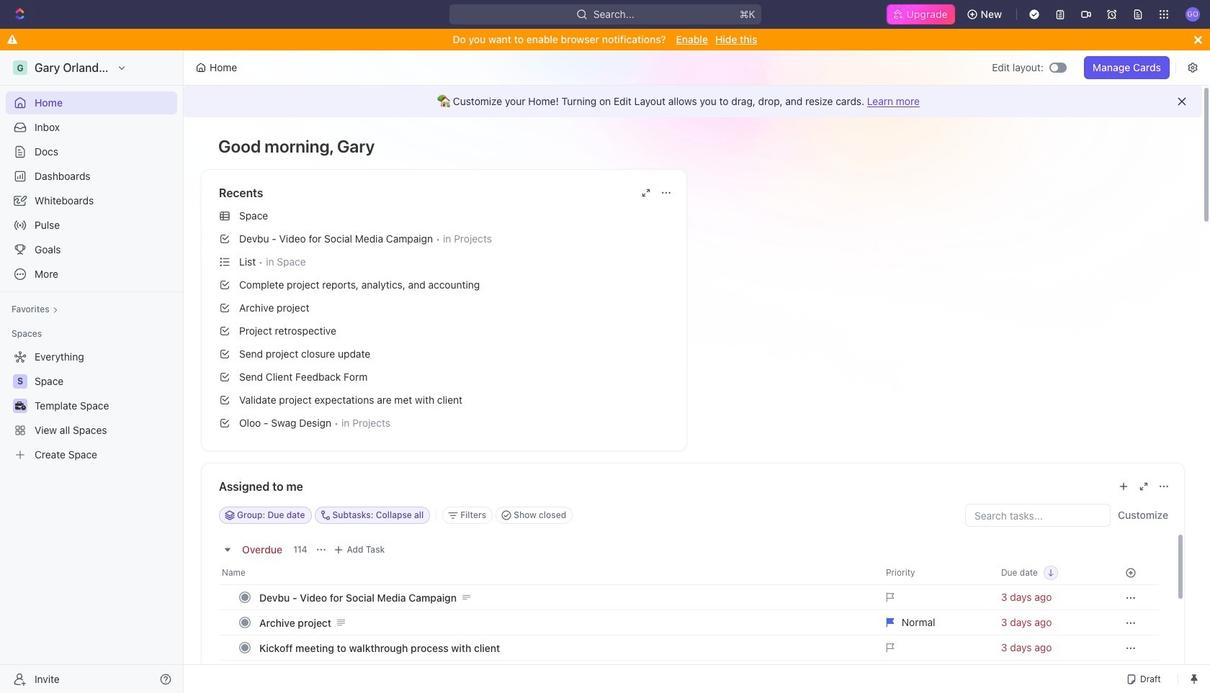 Task type: locate. For each thing, give the bounding box(es) containing it.
tree inside sidebar navigation
[[6, 346, 177, 467]]

gary orlando's workspace, , element
[[13, 61, 27, 75]]

sidebar navigation
[[0, 50, 187, 694]]

alert
[[184, 86, 1202, 117]]

space, , element
[[13, 375, 27, 389]]

Search tasks... text field
[[966, 505, 1110, 527]]

business time image
[[15, 402, 26, 411]]

tree
[[6, 346, 177, 467]]

set priority image
[[877, 661, 993, 687]]



Task type: vqa. For each thing, say whether or not it's contained in the screenshot.
add for Add comment
no



